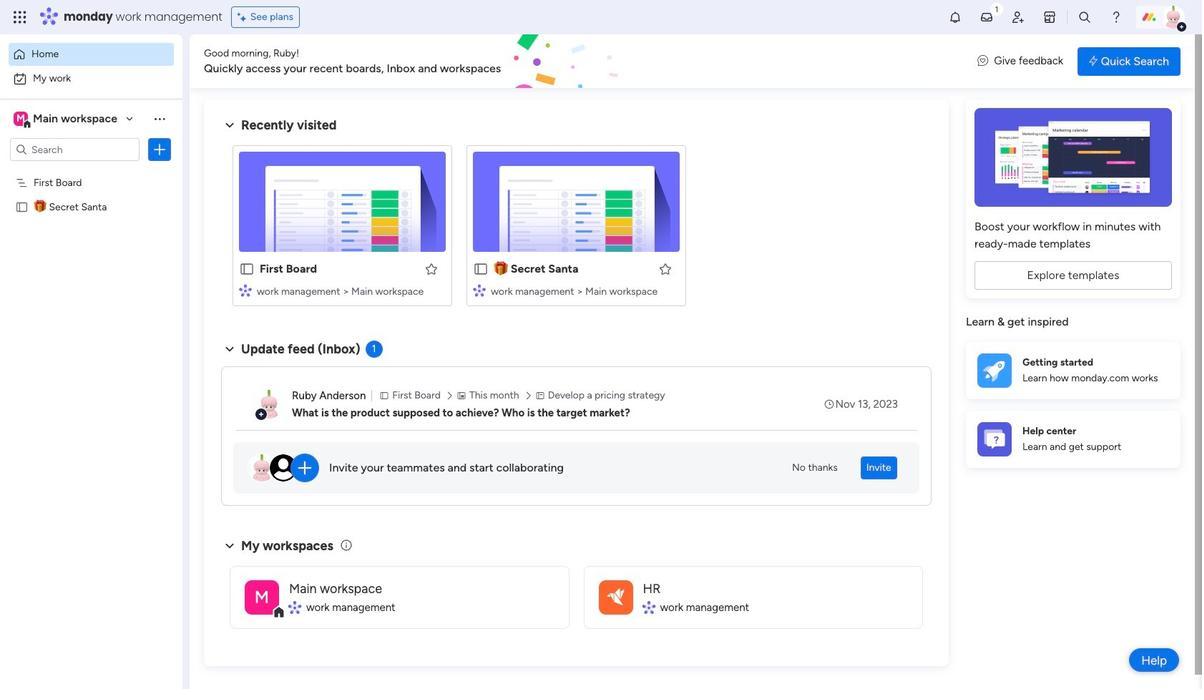 Task type: locate. For each thing, give the bounding box(es) containing it.
ruby anderson image
[[1162, 6, 1185, 29], [255, 390, 283, 419]]

monday marketplace image
[[1043, 10, 1057, 24]]

notifications image
[[948, 10, 963, 24]]

list box
[[0, 167, 182, 412]]

1 vertical spatial public board image
[[239, 261, 255, 277]]

templates image image
[[979, 108, 1168, 207]]

public board image
[[473, 261, 489, 277]]

public board image
[[15, 200, 29, 213], [239, 261, 255, 277]]

1 element
[[365, 341, 383, 358]]

0 horizontal spatial workspace image
[[14, 111, 28, 127]]

1 image
[[990, 1, 1003, 17]]

see plans image
[[237, 9, 250, 25]]

search everything image
[[1078, 10, 1092, 24]]

v2 user feedback image
[[978, 53, 988, 69]]

Search in workspace field
[[30, 141, 120, 158]]

workspace image
[[607, 584, 624, 610]]

add to favorites image
[[658, 262, 673, 276]]

0 vertical spatial ruby anderson image
[[1162, 6, 1185, 29]]

workspace image
[[14, 111, 28, 127], [245, 580, 279, 614], [599, 580, 633, 614]]

0 horizontal spatial ruby anderson image
[[255, 390, 283, 419]]

1 vertical spatial option
[[9, 67, 174, 90]]

2 horizontal spatial workspace image
[[599, 580, 633, 614]]

0 vertical spatial public board image
[[15, 200, 29, 213]]

invite members image
[[1011, 10, 1026, 24]]

option
[[9, 43, 174, 66], [9, 67, 174, 90], [0, 169, 182, 172]]

0 horizontal spatial public board image
[[15, 200, 29, 213]]

close update feed (inbox) image
[[221, 341, 238, 358]]

close recently visited image
[[221, 117, 238, 134]]



Task type: describe. For each thing, give the bounding box(es) containing it.
quick search results list box
[[221, 134, 932, 323]]

update feed image
[[980, 10, 994, 24]]

v2 bolt switch image
[[1089, 53, 1098, 69]]

help center element
[[966, 410, 1181, 468]]

component image
[[473, 284, 486, 297]]

1 horizontal spatial workspace image
[[245, 580, 279, 614]]

help image
[[1109, 10, 1124, 24]]

1 vertical spatial ruby anderson image
[[255, 390, 283, 419]]

select product image
[[13, 10, 27, 24]]

2 vertical spatial option
[[0, 169, 182, 172]]

workspace selection element
[[14, 110, 120, 129]]

workspace options image
[[152, 111, 167, 126]]

1 horizontal spatial ruby anderson image
[[1162, 6, 1185, 29]]

close my workspaces image
[[221, 537, 238, 554]]

options image
[[152, 142, 167, 157]]

getting started element
[[966, 342, 1181, 399]]

add to favorites image
[[424, 262, 439, 276]]

1 horizontal spatial public board image
[[239, 261, 255, 277]]

0 vertical spatial option
[[9, 43, 174, 66]]



Task type: vqa. For each thing, say whether or not it's contained in the screenshot.
v2 bolt switch icon
yes



